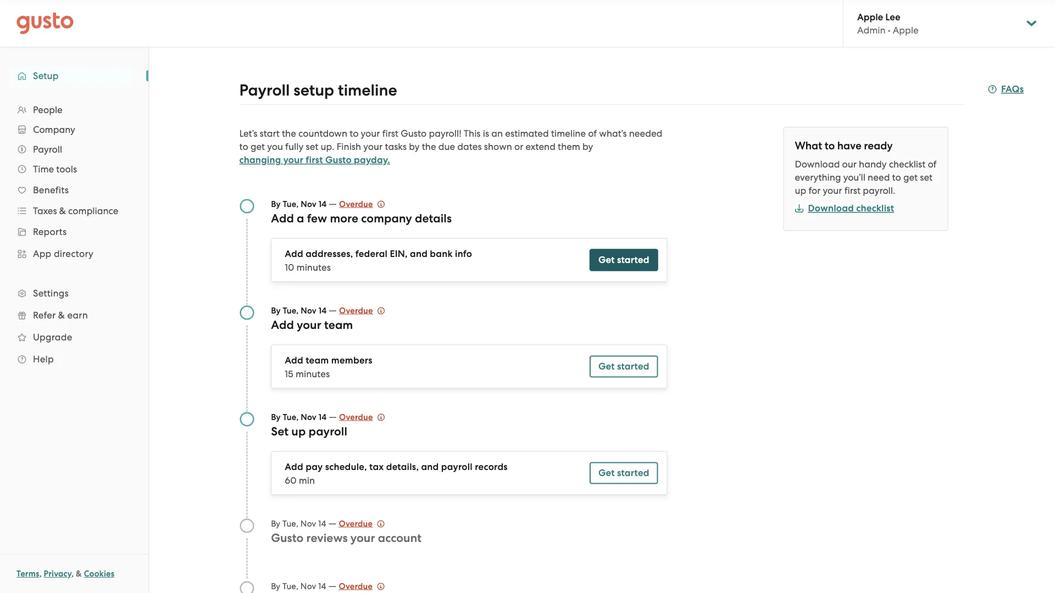 Task type: describe. For each thing, give the bounding box(es) containing it.
bank
[[430, 249, 453, 260]]

app directory link
[[11, 244, 137, 264]]

5 by from the top
[[271, 582, 281, 592]]

faqs
[[1002, 84, 1024, 95]]

get started for payroll
[[599, 468, 650, 479]]

refer & earn link
[[11, 306, 137, 325]]

add for add addresses, federal ein, and bank info 10 minutes
[[285, 249, 303, 260]]

setup
[[33, 70, 59, 81]]

by for add a few more company details
[[271, 199, 281, 209]]

5 overdue button from the top
[[339, 580, 385, 593]]

nov down reviews
[[301, 582, 316, 592]]

of inside download our handy checklist of everything you'll need to get set up for your first payroll.
[[928, 159, 937, 170]]

addresses,
[[306, 249, 353, 260]]

or
[[515, 141, 524, 152]]

set inside download our handy checklist of everything you'll need to get set up for your first payroll.
[[920, 172, 933, 183]]

dates
[[458, 141, 482, 152]]

5 overdue from the top
[[339, 582, 373, 592]]

payroll setup timeline
[[239, 81, 397, 100]]

details
[[415, 212, 452, 225]]

set
[[271, 425, 289, 439]]

1 vertical spatial apple
[[893, 25, 919, 36]]

what's
[[599, 128, 627, 139]]

up inside download our handy checklist of everything you'll need to get set up for your first payroll.
[[795, 185, 807, 196]]

lee
[[886, 11, 901, 22]]

terms
[[16, 570, 39, 579]]

and inside the add pay schedule, tax details, and payroll records 60 min
[[421, 462, 439, 473]]

to up the finish
[[350, 128, 359, 139]]

payroll button
[[11, 140, 137, 159]]

tue, for your
[[283, 306, 299, 316]]

our
[[843, 159, 857, 170]]

overdue for few
[[339, 199, 373, 209]]

account
[[378, 532, 422, 545]]

handy
[[859, 159, 887, 170]]

home image
[[16, 12, 74, 34]]

payroll for payroll setup timeline
[[239, 81, 290, 100]]

company
[[361, 212, 412, 225]]

& for compliance
[[59, 206, 66, 217]]

the inside let's start the countdown to your first gusto payroll! this is an estimated                     timeline of what's needed to get you fully set up.
[[282, 128, 296, 139]]

terms , privacy , & cookies
[[16, 570, 115, 579]]

payroll inside the add pay schedule, tax details, and payroll records 60 min
[[441, 462, 473, 473]]

you
[[267, 141, 283, 152]]

14 for a
[[319, 199, 327, 209]]

overdue for team
[[339, 306, 373, 316]]

set inside let's start the countdown to your first gusto payroll! this is an estimated                     timeline of what's needed to get you fully set up.
[[306, 141, 318, 152]]

checklist inside download our handy checklist of everything you'll need to get set up for your first payroll.
[[889, 159, 926, 170]]

get started button for add your team
[[590, 356, 658, 378]]

admin
[[858, 25, 886, 36]]

changing your first gusto payday. button
[[239, 154, 390, 167]]

what
[[795, 140, 823, 152]]

few
[[307, 212, 327, 225]]

pay
[[306, 462, 323, 473]]

14 for up
[[319, 413, 327, 423]]

get started for team
[[599, 361, 650, 372]]

app
[[33, 249, 51, 259]]

people button
[[11, 100, 137, 120]]

10
[[285, 262, 294, 273]]

company
[[33, 124, 75, 135]]

14 for your
[[319, 306, 327, 316]]

overdue for payroll
[[339, 413, 373, 423]]

add team members 15 minutes
[[285, 355, 373, 380]]

overdue button for team
[[339, 304, 385, 317]]

compliance
[[68, 206, 118, 217]]

overdue button for few
[[339, 198, 385, 211]]

gusto reviews your account
[[271, 532, 422, 545]]

tools
[[56, 164, 77, 175]]

tue, for up
[[283, 413, 299, 423]]

overdue for your
[[339, 519, 373, 529]]

download our handy checklist of everything you'll need to get set up for your first payroll.
[[795, 159, 937, 196]]

— for payroll
[[329, 412, 337, 423]]

— for few
[[329, 198, 337, 209]]

refer
[[33, 310, 56, 321]]

your right reviews
[[351, 532, 375, 545]]

started for set up payroll
[[617, 468, 650, 479]]

nov for your
[[301, 306, 317, 316]]

— down reviews
[[329, 581, 337, 592]]

refer & earn
[[33, 310, 88, 321]]

start
[[260, 128, 280, 139]]

tue, for a
[[283, 199, 299, 209]]

get inside download our handy checklist of everything you'll need to get set up for your first payroll.
[[904, 172, 918, 183]]

payroll for payroll
[[33, 144, 62, 155]]

shown
[[484, 141, 512, 152]]

add for add pay schedule, tax details, and payroll records 60 min
[[285, 462, 303, 473]]

time tools button
[[11, 159, 137, 179]]

settings
[[33, 288, 69, 299]]

taxes
[[33, 206, 57, 217]]

team inside add team members 15 minutes
[[306, 355, 329, 366]]

tax
[[370, 462, 384, 473]]

reviews
[[307, 532, 348, 545]]

cookies
[[84, 570, 115, 579]]

•
[[888, 25, 891, 36]]

nov for reviews
[[301, 519, 316, 529]]

first for for
[[845, 185, 861, 196]]

download for download our handy checklist of everything you'll need to get set up for your first payroll.
[[795, 159, 840, 170]]

your up add team members 15 minutes
[[297, 318, 322, 332]]

your inside download our handy checklist of everything you'll need to get set up for your first payroll.
[[823, 185, 843, 196]]

add addresses, federal ein, and bank info 10 minutes
[[285, 249, 472, 273]]

benefits link
[[11, 180, 137, 200]]

1 by from the left
[[409, 141, 420, 152]]

minutes inside add team members 15 minutes
[[296, 369, 330, 380]]

settings link
[[11, 284, 137, 303]]

0 horizontal spatial apple
[[858, 11, 884, 22]]

gusto navigation element
[[0, 47, 148, 388]]

1 , from the left
[[39, 570, 42, 579]]

by tue, nov 14 — for reviews
[[271, 518, 339, 529]]

1 get started from the top
[[599, 255, 650, 266]]

extend
[[526, 141, 556, 152]]

finish your tasks by the due dates shown or extend them by changing your first gusto payday.
[[239, 141, 593, 166]]

first inside let's start the countdown to your first gusto payroll! this is an estimated                     timeline of what's needed to get you fully set up.
[[382, 128, 399, 139]]

estimated
[[505, 128, 549, 139]]

list containing people
[[0, 100, 148, 371]]

of inside let's start the countdown to your first gusto payroll! this is an estimated                     timeline of what's needed to get you fully set up.
[[588, 128, 597, 139]]

payday.
[[354, 154, 390, 166]]

gusto inside finish your tasks by the due dates shown or extend them by changing your first gusto payday.
[[325, 154, 352, 166]]

and inside add addresses, federal ein, and bank info 10 minutes
[[410, 249, 428, 260]]

need
[[868, 172, 890, 183]]

records
[[475, 462, 508, 473]]

people
[[33, 104, 63, 115]]

apple lee admin • apple
[[858, 11, 919, 36]]

let's
[[239, 128, 258, 139]]

more
[[330, 212, 358, 225]]

1 started from the top
[[617, 255, 650, 266]]

2 vertical spatial &
[[76, 570, 82, 579]]

taxes & compliance button
[[11, 201, 137, 221]]

first for changing
[[306, 154, 323, 166]]

5 tue, from the top
[[283, 582, 299, 592]]

what to have ready
[[795, 140, 893, 152]]

upgrade link
[[11, 328, 137, 347]]

earn
[[67, 310, 88, 321]]

for
[[809, 185, 821, 196]]

set up payroll
[[271, 425, 347, 439]]



Task type: locate. For each thing, give the bounding box(es) containing it.
0 vertical spatial payroll
[[309, 425, 347, 439]]

terms link
[[16, 570, 39, 579]]

1 vertical spatial payroll
[[441, 462, 473, 473]]

2 vertical spatial first
[[845, 185, 861, 196]]

1 14 from the top
[[319, 199, 327, 209]]

2 get started button from the top
[[590, 356, 658, 378]]

benefits
[[33, 185, 69, 196]]

1 horizontal spatial get
[[904, 172, 918, 183]]

by tue, nov 14 — for your
[[271, 305, 339, 316]]

tue, up set on the left bottom of the page
[[283, 413, 299, 423]]

first down you'll
[[845, 185, 861, 196]]

3 14 from the top
[[319, 413, 327, 423]]

1 get started button from the top
[[590, 249, 658, 271]]

download down the for
[[808, 203, 854, 214]]

download inside download our handy checklist of everything you'll need to get set up for your first payroll.
[[795, 159, 840, 170]]

your right the for
[[823, 185, 843, 196]]

fully
[[285, 141, 304, 152]]

up.
[[321, 141, 334, 152]]

1 vertical spatial get started
[[599, 361, 650, 372]]

set
[[306, 141, 318, 152], [920, 172, 933, 183]]

0 vertical spatial the
[[282, 128, 296, 139]]

privacy
[[44, 570, 72, 579]]

nov up add your team
[[301, 306, 317, 316]]

2 vertical spatial get started
[[599, 468, 650, 479]]

0 horizontal spatial payroll
[[309, 425, 347, 439]]

countdown
[[299, 128, 347, 139]]

— for team
[[329, 305, 337, 316]]

tue, down 60
[[283, 519, 299, 529]]

2 vertical spatial gusto
[[271, 532, 304, 545]]

overdue button for your
[[339, 518, 385, 531]]

3 by from the top
[[271, 413, 281, 423]]

download
[[795, 159, 840, 170], [808, 203, 854, 214]]

min
[[299, 475, 315, 486]]

circle blank image
[[239, 581, 255, 594]]

0 vertical spatial up
[[795, 185, 807, 196]]

1 vertical spatial &
[[58, 310, 65, 321]]

checklist down payroll.
[[857, 203, 895, 214]]

first down up.
[[306, 154, 323, 166]]

by tue, nov 14 — down reviews
[[271, 581, 339, 592]]

list
[[0, 100, 148, 371]]

3 tue, from the top
[[283, 413, 299, 423]]

and right the "ein,"
[[410, 249, 428, 260]]

your up "payday."
[[364, 141, 383, 152]]

everything
[[795, 172, 841, 183]]

add a few more company details
[[271, 212, 452, 225]]

by down "changing"
[[271, 199, 281, 209]]

members
[[331, 355, 373, 366]]

by for set up payroll
[[271, 413, 281, 423]]

1 horizontal spatial apple
[[893, 25, 919, 36]]

by up add your team
[[271, 306, 281, 316]]

1 vertical spatial set
[[920, 172, 933, 183]]

apple up admin at the top right
[[858, 11, 884, 22]]

0 vertical spatial gusto
[[401, 128, 427, 139]]

an
[[492, 128, 503, 139]]

& inside dropdown button
[[59, 206, 66, 217]]

2 , from the left
[[72, 570, 74, 579]]

2 overdue button from the top
[[339, 304, 385, 317]]

setup link
[[11, 66, 137, 86]]

0 horizontal spatial timeline
[[338, 81, 397, 100]]

upgrade
[[33, 332, 72, 343]]

1 vertical spatial payroll
[[33, 144, 62, 155]]

let's start the countdown to your first gusto payroll! this is an estimated                     timeline of what's needed to get you fully set up.
[[239, 128, 663, 152]]

faqs button
[[989, 83, 1024, 96]]

by tue, nov 14 — up "a"
[[271, 198, 339, 209]]

payroll up time
[[33, 144, 62, 155]]

0 vertical spatial apple
[[858, 11, 884, 22]]

— up more
[[329, 198, 337, 209]]

first up "tasks" on the left top
[[382, 128, 399, 139]]

directory
[[54, 249, 93, 259]]

by tue, nov 14 — up reviews
[[271, 518, 339, 529]]

1 overdue from the top
[[339, 199, 373, 209]]

add for add a few more company details
[[271, 212, 294, 225]]

set right the need on the top right of the page
[[920, 172, 933, 183]]

by right them
[[583, 141, 593, 152]]

2 vertical spatial get started button
[[590, 463, 658, 485]]

1 vertical spatial timeline
[[551, 128, 586, 139]]

your down fully
[[284, 154, 303, 166]]

reports
[[33, 227, 67, 238]]

the left due on the left
[[422, 141, 436, 152]]

2 vertical spatial started
[[617, 468, 650, 479]]

1 get from the top
[[599, 255, 615, 266]]

get right the need on the top right of the page
[[904, 172, 918, 183]]

1 tue, from the top
[[283, 199, 299, 209]]

2 by from the top
[[271, 306, 281, 316]]

1 horizontal spatial timeline
[[551, 128, 586, 139]]

help link
[[11, 350, 137, 369]]

overdue up gusto reviews your account
[[339, 519, 373, 529]]

changing
[[239, 154, 281, 166]]

add inside the add pay schedule, tax details, and payroll records 60 min
[[285, 462, 303, 473]]

minutes down addresses, at the left top of the page
[[297, 262, 331, 273]]

get
[[251, 141, 265, 152], [904, 172, 918, 183]]

first inside finish your tasks by the due dates shown or extend them by changing your first gusto payday.
[[306, 154, 323, 166]]

0 vertical spatial &
[[59, 206, 66, 217]]

them
[[558, 141, 581, 152]]

by tue, nov 14 — up add your team
[[271, 305, 339, 316]]

add for add team members 15 minutes
[[285, 355, 303, 366]]

& left the earn in the bottom left of the page
[[58, 310, 65, 321]]

get for set up payroll
[[599, 468, 615, 479]]

0 vertical spatial team
[[324, 318, 353, 332]]

overdue button down gusto reviews your account
[[339, 580, 385, 593]]

1 vertical spatial gusto
[[325, 154, 352, 166]]

0 horizontal spatial get
[[251, 141, 265, 152]]

0 vertical spatial set
[[306, 141, 318, 152]]

3 get from the top
[[599, 468, 615, 479]]

get started
[[599, 255, 650, 266], [599, 361, 650, 372], [599, 468, 650, 479]]

by right circle blank image
[[271, 519, 281, 529]]

0 vertical spatial of
[[588, 128, 597, 139]]

your up the finish
[[361, 128, 380, 139]]

& right taxes
[[59, 206, 66, 217]]

timeline up them
[[551, 128, 586, 139]]

by right circle blank icon
[[271, 582, 281, 592]]

overdue button up add a few more company details
[[339, 198, 385, 211]]

— up set up payroll
[[329, 412, 337, 423]]

1 horizontal spatial up
[[795, 185, 807, 196]]

— for your
[[329, 518, 337, 529]]

timeline right the setup
[[338, 81, 397, 100]]

payroll up pay in the bottom left of the page
[[309, 425, 347, 439]]

, left privacy link
[[39, 570, 42, 579]]

, left the cookies
[[72, 570, 74, 579]]

to right the need on the top right of the page
[[893, 172, 901, 183]]

tue, up add your team
[[283, 306, 299, 316]]

gusto left reviews
[[271, 532, 304, 545]]

by tue, nov 14 — for up
[[271, 412, 339, 423]]

2 vertical spatial get
[[599, 468, 615, 479]]

1 horizontal spatial payroll
[[441, 462, 473, 473]]

to left the have
[[825, 140, 835, 152]]

gusto down the finish
[[325, 154, 352, 166]]

payroll.
[[863, 185, 896, 196]]

1 by tue, nov 14 — from the top
[[271, 198, 339, 209]]

set up changing your first gusto payday. button
[[306, 141, 318, 152]]

and right details,
[[421, 462, 439, 473]]

nov for up
[[301, 413, 317, 423]]

0 vertical spatial first
[[382, 128, 399, 139]]

0 horizontal spatial gusto
[[271, 532, 304, 545]]

payroll left the records
[[441, 462, 473, 473]]

2 horizontal spatial first
[[845, 185, 861, 196]]

download for download checklist
[[808, 203, 854, 214]]

overdue button up members
[[339, 304, 385, 317]]

4 tue, from the top
[[283, 519, 299, 529]]

2 by from the left
[[583, 141, 593, 152]]

time tools
[[33, 164, 77, 175]]

payroll!
[[429, 128, 462, 139]]

timeline inside let's start the countdown to your first gusto payroll! this is an estimated                     timeline of what's needed to get you fully set up.
[[551, 128, 586, 139]]

& left the cookies
[[76, 570, 82, 579]]

download up everything on the right of the page
[[795, 159, 840, 170]]

by up set on the left bottom of the page
[[271, 413, 281, 423]]

by tue, nov 14 — for a
[[271, 198, 339, 209]]

4 overdue from the top
[[339, 519, 373, 529]]

add inside add team members 15 minutes
[[285, 355, 303, 366]]

0 vertical spatial get started button
[[590, 249, 658, 271]]

&
[[59, 206, 66, 217], [58, 310, 65, 321], [76, 570, 82, 579]]

the up fully
[[282, 128, 296, 139]]

1 vertical spatial get started button
[[590, 356, 658, 378]]

nov up "a"
[[301, 199, 317, 209]]

1 vertical spatial started
[[617, 361, 650, 372]]

0 horizontal spatial payroll
[[33, 144, 62, 155]]

due
[[439, 141, 455, 152]]

by for add your team
[[271, 306, 281, 316]]

2 14 from the top
[[319, 306, 327, 316]]

add for add your team
[[271, 318, 294, 332]]

3 get started from the top
[[599, 468, 650, 479]]

1 horizontal spatial ,
[[72, 570, 74, 579]]

1 horizontal spatial set
[[920, 172, 933, 183]]

by tue, nov 14 — up set up payroll
[[271, 412, 339, 423]]

1 vertical spatial get
[[904, 172, 918, 183]]

3 started from the top
[[617, 468, 650, 479]]

taxes & compliance
[[33, 206, 118, 217]]

setup
[[294, 81, 334, 100]]

by right "tasks" on the left top
[[409, 141, 420, 152]]

needed
[[629, 128, 663, 139]]

3 overdue button from the top
[[339, 411, 385, 424]]

payroll
[[239, 81, 290, 100], [33, 144, 62, 155]]

payroll inside dropdown button
[[33, 144, 62, 155]]

privacy link
[[44, 570, 72, 579]]

by for gusto reviews your account
[[271, 519, 281, 529]]

minutes inside add addresses, federal ein, and bank info 10 minutes
[[297, 262, 331, 273]]

finish
[[337, 141, 361, 152]]

14 up few on the top left
[[319, 199, 327, 209]]

add inside add addresses, federal ein, and bank info 10 minutes
[[285, 249, 303, 260]]

1 horizontal spatial payroll
[[239, 81, 290, 100]]

download checklist
[[808, 203, 895, 214]]

0 horizontal spatial by
[[409, 141, 420, 152]]

team up members
[[324, 318, 353, 332]]

0 vertical spatial timeline
[[338, 81, 397, 100]]

1 by from the top
[[271, 199, 281, 209]]

4 overdue button from the top
[[339, 518, 385, 531]]

tasks
[[385, 141, 407, 152]]

0 horizontal spatial set
[[306, 141, 318, 152]]

1 vertical spatial checklist
[[857, 203, 895, 214]]

details,
[[386, 462, 419, 473]]

your inside let's start the countdown to your first gusto payroll! this is an estimated                     timeline of what's needed to get you fully set up.
[[361, 128, 380, 139]]

3 by tue, nov 14 — from the top
[[271, 412, 339, 423]]

tue, right circle blank icon
[[283, 582, 299, 592]]

2 get from the top
[[599, 361, 615, 372]]

1 vertical spatial first
[[306, 154, 323, 166]]

14 up reviews
[[318, 519, 326, 529]]

1 vertical spatial of
[[928, 159, 937, 170]]

0 horizontal spatial first
[[306, 154, 323, 166]]

0 vertical spatial payroll
[[239, 81, 290, 100]]

overdue down gusto reviews your account
[[339, 582, 373, 592]]

payroll up start
[[239, 81, 290, 100]]

cookies button
[[84, 568, 115, 581]]

3 overdue from the top
[[339, 413, 373, 423]]

14 down reviews
[[318, 582, 326, 592]]

to down let's
[[239, 141, 248, 152]]

add pay schedule, tax details, and payroll records 60 min
[[285, 462, 508, 486]]

& for earn
[[58, 310, 65, 321]]

0 horizontal spatial the
[[282, 128, 296, 139]]

circle blank image
[[239, 519, 255, 534]]

ein,
[[390, 249, 408, 260]]

is
[[483, 128, 489, 139]]

3 get started button from the top
[[590, 463, 658, 485]]

60
[[285, 475, 297, 486]]

2 started from the top
[[617, 361, 650, 372]]

download checklist link
[[795, 203, 895, 214]]

4 by from the top
[[271, 519, 281, 529]]

company button
[[11, 120, 137, 140]]

5 by tue, nov 14 — from the top
[[271, 581, 339, 592]]

0 vertical spatial checklist
[[889, 159, 926, 170]]

reports link
[[11, 222, 137, 242]]

overdue button for payroll
[[339, 411, 385, 424]]

15
[[285, 369, 293, 380]]

overdue up add a few more company details
[[339, 199, 373, 209]]

overdue button
[[339, 198, 385, 211], [339, 304, 385, 317], [339, 411, 385, 424], [339, 518, 385, 531], [339, 580, 385, 593]]

0 vertical spatial download
[[795, 159, 840, 170]]

get
[[599, 255, 615, 266], [599, 361, 615, 372], [599, 468, 615, 479]]

started
[[617, 255, 650, 266], [617, 361, 650, 372], [617, 468, 650, 479]]

first
[[382, 128, 399, 139], [306, 154, 323, 166], [845, 185, 861, 196]]

1 horizontal spatial by
[[583, 141, 593, 152]]

1 horizontal spatial gusto
[[325, 154, 352, 166]]

1 vertical spatial up
[[292, 425, 306, 439]]

info
[[455, 249, 472, 260]]

of
[[588, 128, 597, 139], [928, 159, 937, 170]]

the inside finish your tasks by the due dates shown or extend them by changing your first gusto payday.
[[422, 141, 436, 152]]

nov up set up payroll
[[301, 413, 317, 423]]

overdue button up gusto reviews your account
[[339, 518, 385, 531]]

the
[[282, 128, 296, 139], [422, 141, 436, 152]]

overdue button up tax
[[339, 411, 385, 424]]

14 up add your team
[[319, 306, 327, 316]]

0 vertical spatial started
[[617, 255, 650, 266]]

5 14 from the top
[[318, 582, 326, 592]]

nov
[[301, 199, 317, 209], [301, 306, 317, 316], [301, 413, 317, 423], [301, 519, 316, 529], [301, 582, 316, 592]]

team left members
[[306, 355, 329, 366]]

first inside download our handy checklist of everything you'll need to get set up for your first payroll.
[[845, 185, 861, 196]]

1 vertical spatial the
[[422, 141, 436, 152]]

get for add your team
[[599, 361, 615, 372]]

— up reviews
[[329, 518, 337, 529]]

a
[[297, 212, 304, 225]]

gusto inside let's start the countdown to your first gusto payroll! this is an estimated                     timeline of what's needed to get you fully set up.
[[401, 128, 427, 139]]

get started button
[[590, 249, 658, 271], [590, 356, 658, 378], [590, 463, 658, 485]]

get up "changing"
[[251, 141, 265, 152]]

get inside let's start the countdown to your first gusto payroll! this is an estimated                     timeline of what's needed to get you fully set up.
[[251, 141, 265, 152]]

2 overdue from the top
[[339, 306, 373, 316]]

0 horizontal spatial of
[[588, 128, 597, 139]]

,
[[39, 570, 42, 579], [72, 570, 74, 579]]

nov for a
[[301, 199, 317, 209]]

overdue up set up payroll
[[339, 413, 373, 423]]

— up add your team
[[329, 305, 337, 316]]

1 horizontal spatial the
[[422, 141, 436, 152]]

add your team
[[271, 318, 353, 332]]

1 overdue button from the top
[[339, 198, 385, 211]]

1 vertical spatial team
[[306, 355, 329, 366]]

4 by tue, nov 14 — from the top
[[271, 518, 339, 529]]

tue, up "a"
[[283, 199, 299, 209]]

1 vertical spatial minutes
[[296, 369, 330, 380]]

federal
[[356, 249, 388, 260]]

14 up set up payroll
[[319, 413, 327, 423]]

checklist up the need on the top right of the page
[[889, 159, 926, 170]]

up left the for
[[795, 185, 807, 196]]

4 14 from the top
[[318, 519, 326, 529]]

2 tue, from the top
[[283, 306, 299, 316]]

0 vertical spatial get
[[251, 141, 265, 152]]

1 vertical spatial download
[[808, 203, 854, 214]]

nov up reviews
[[301, 519, 316, 529]]

minutes right 15
[[296, 369, 330, 380]]

tue,
[[283, 199, 299, 209], [283, 306, 299, 316], [283, 413, 299, 423], [283, 519, 299, 529], [283, 582, 299, 592]]

tue, for reviews
[[283, 519, 299, 529]]

0 horizontal spatial up
[[292, 425, 306, 439]]

overdue up add your team
[[339, 306, 373, 316]]

0 vertical spatial get started
[[599, 255, 650, 266]]

apple right •
[[893, 25, 919, 36]]

1 horizontal spatial of
[[928, 159, 937, 170]]

app directory
[[33, 249, 93, 259]]

payroll
[[309, 425, 347, 439], [441, 462, 473, 473]]

add
[[271, 212, 294, 225], [285, 249, 303, 260], [271, 318, 294, 332], [285, 355, 303, 366], [285, 462, 303, 473]]

up
[[795, 185, 807, 196], [292, 425, 306, 439]]

get started button for set up payroll
[[590, 463, 658, 485]]

0 horizontal spatial ,
[[39, 570, 42, 579]]

1 vertical spatial and
[[421, 462, 439, 473]]

2 by tue, nov 14 — from the top
[[271, 305, 339, 316]]

gusto up finish your tasks by the due dates shown or extend them by changing your first gusto payday.
[[401, 128, 427, 139]]

0 vertical spatial and
[[410, 249, 428, 260]]

0 vertical spatial minutes
[[297, 262, 331, 273]]

overdue
[[339, 199, 373, 209], [339, 306, 373, 316], [339, 413, 373, 423], [339, 519, 373, 529], [339, 582, 373, 592]]

—
[[329, 198, 337, 209], [329, 305, 337, 316], [329, 412, 337, 423], [329, 518, 337, 529], [329, 581, 337, 592]]

2 horizontal spatial gusto
[[401, 128, 427, 139]]

2 get started from the top
[[599, 361, 650, 372]]

14 for reviews
[[318, 519, 326, 529]]

you'll
[[844, 172, 866, 183]]

0 vertical spatial get
[[599, 255, 615, 266]]

to inside download our handy checklist of everything you'll need to get set up for your first payroll.
[[893, 172, 901, 183]]

1 horizontal spatial first
[[382, 128, 399, 139]]

time
[[33, 164, 54, 175]]

1 vertical spatial get
[[599, 361, 615, 372]]

started for add your team
[[617, 361, 650, 372]]

up right set on the left bottom of the page
[[292, 425, 306, 439]]



Task type: vqa. For each thing, say whether or not it's contained in the screenshot.
Nov for up
yes



